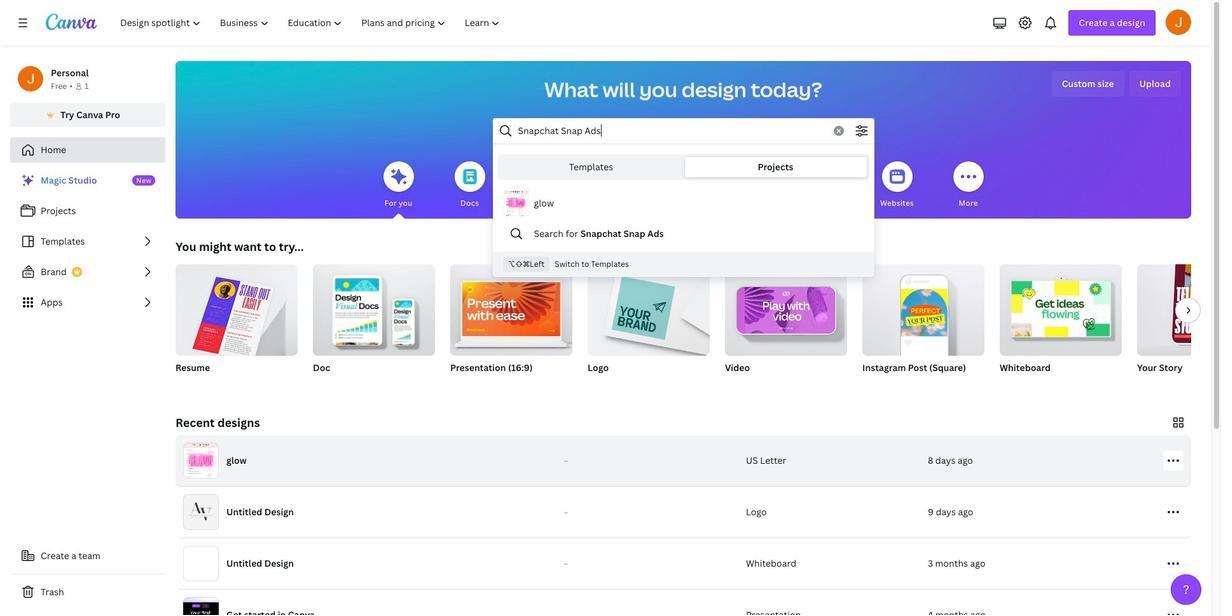 Task type: vqa. For each thing, say whether or not it's contained in the screenshot.
button on the left bottom
no



Task type: locate. For each thing, give the bounding box(es) containing it.
Search search field
[[518, 119, 826, 143]]

group
[[1137, 257, 1221, 391], [1137, 257, 1221, 356], [313, 260, 435, 391], [313, 260, 435, 356], [450, 260, 573, 391], [450, 260, 573, 356], [588, 260, 710, 391], [588, 260, 710, 356], [725, 260, 847, 391], [725, 260, 847, 356], [863, 260, 985, 391], [863, 260, 985, 356], [1000, 260, 1122, 391], [1000, 260, 1122, 356], [176, 265, 298, 391]]

list box
[[493, 186, 874, 247]]

None search field
[[493, 118, 874, 277]]

list
[[10, 168, 165, 316]]



Task type: describe. For each thing, give the bounding box(es) containing it.
top level navigation element
[[112, 10, 511, 36]]

jeremy miller image
[[1166, 10, 1191, 35]]



